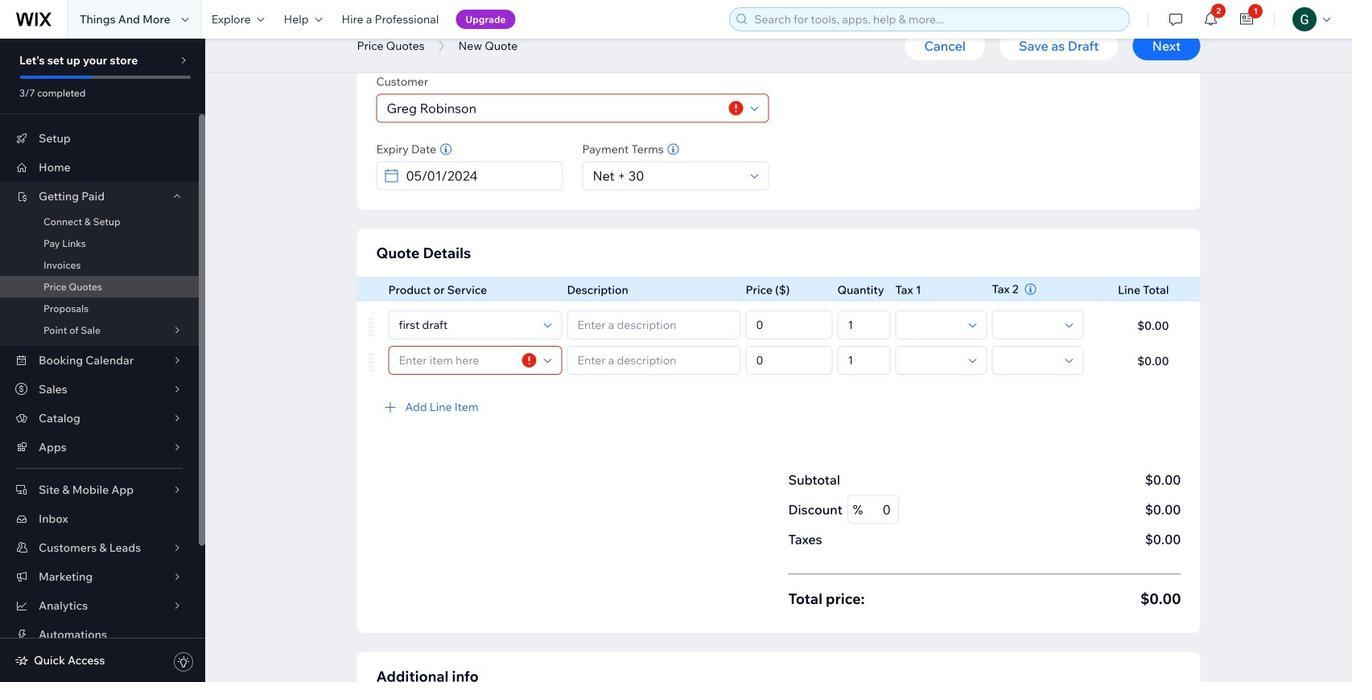 Task type: describe. For each thing, give the bounding box(es) containing it.
Search for tools, apps, help & more... field
[[750, 8, 1125, 31]]

enter item here field for first enter a description field from the bottom
[[394, 347, 517, 374]]

enter item here field for 1st enter a description field from the top of the page
[[394, 312, 539, 339]]



Task type: locate. For each thing, give the bounding box(es) containing it.
Enter a description field
[[573, 312, 736, 339], [573, 347, 736, 374]]

Enter item here field
[[394, 312, 539, 339], [394, 347, 517, 374]]

2 enter a description field from the top
[[573, 347, 736, 374]]

1 enter a description field from the top
[[573, 312, 736, 339]]

0 vertical spatial enter a description field
[[573, 312, 736, 339]]

2 enter item here field from the top
[[394, 347, 517, 374]]

Choose a contact field
[[382, 95, 724, 122]]

0 vertical spatial enter item here field
[[394, 312, 539, 339]]

None field
[[401, 162, 558, 190], [588, 162, 746, 190], [901, 312, 964, 339], [998, 312, 1061, 339], [901, 347, 964, 374], [998, 347, 1061, 374], [401, 162, 558, 190], [588, 162, 746, 190], [901, 312, 964, 339], [998, 312, 1061, 339], [901, 347, 964, 374], [998, 347, 1061, 374]]

None number field
[[863, 496, 894, 524]]

Give this quote a title, e.g., Redesign of Website. field
[[382, 27, 1176, 54]]

1 vertical spatial enter a description field
[[573, 347, 736, 374]]

None text field
[[752, 312, 827, 339], [843, 312, 885, 339], [752, 347, 827, 374], [752, 312, 827, 339], [843, 312, 885, 339], [752, 347, 827, 374]]

None text field
[[843, 347, 885, 374]]

1 enter item here field from the top
[[394, 312, 539, 339]]

sidebar element
[[0, 39, 205, 683]]

1 vertical spatial enter item here field
[[394, 347, 517, 374]]



Task type: vqa. For each thing, say whether or not it's contained in the screenshot.
first Enter item here field
yes



